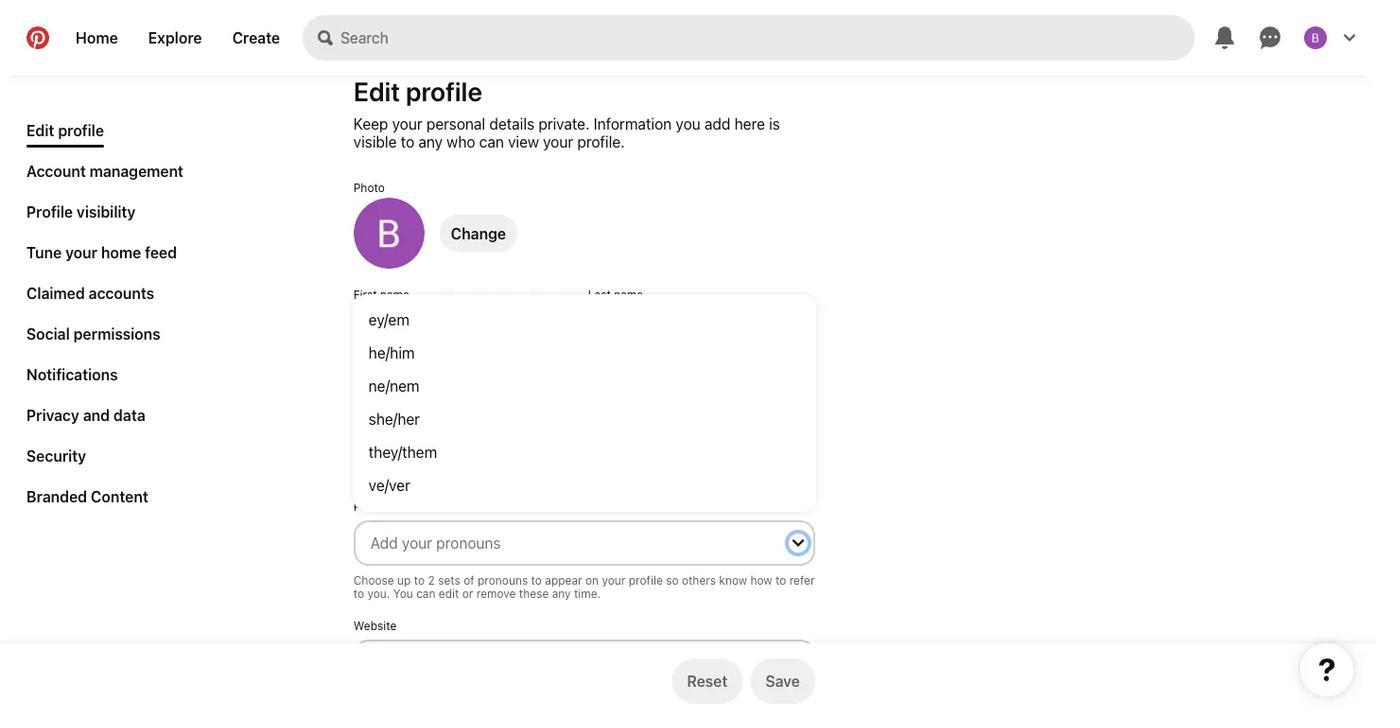 Task type: describe. For each thing, give the bounding box(es) containing it.
ey/em
[[369, 310, 410, 328]]

your inside choose up to 2 sets of pronouns to appear on your profile so others know how to refer to you. you can edit or remove these any time.
[[602, 573, 626, 587]]

of
[[464, 573, 475, 587]]

these
[[519, 587, 549, 600]]

home link
[[61, 15, 133, 61]]

tune your home feed link
[[19, 236, 185, 269]]

change
[[451, 224, 506, 242]]

profile
[[26, 203, 73, 220]]

create
[[232, 29, 280, 47]]

permissions
[[74, 325, 161, 343]]

Last name text field
[[588, 308, 815, 354]]

to left 2
[[414, 573, 425, 587]]

here
[[735, 115, 766, 132]]

your right tune
[[65, 243, 97, 261]]

About text field
[[354, 394, 815, 481]]

home
[[101, 243, 141, 261]]

explore
[[148, 29, 202, 47]]

bob image
[[354, 198, 425, 269]]

photo
[[354, 181, 385, 194]]

is
[[769, 115, 781, 132]]

branded content link
[[19, 480, 156, 513]]

edit profile link
[[19, 114, 112, 148]]

2
[[428, 573, 435, 587]]

appear
[[545, 573, 583, 587]]

your right keep
[[392, 115, 423, 132]]

she/her
[[369, 410, 420, 428]]

claimed accounts
[[26, 284, 154, 302]]

you.
[[368, 587, 390, 600]]

First name text field
[[354, 308, 581, 354]]

refer
[[790, 573, 815, 587]]

social
[[26, 325, 70, 343]]

you
[[676, 115, 701, 132]]

edit profile keep your personal details private. information you add here is visible to any who can view your profile.
[[354, 76, 781, 150]]

website
[[354, 619, 397, 632]]

content
[[91, 487, 148, 505]]

to right how
[[776, 573, 787, 587]]

edit
[[439, 587, 459, 600]]

bob builder image
[[1305, 26, 1328, 49]]

remove
[[477, 587, 516, 600]]

know
[[720, 573, 748, 587]]

xe/xem
[[369, 509, 417, 527]]

security link
[[19, 439, 94, 472]]

branded content
[[26, 487, 148, 505]]

profile visibility link
[[19, 195, 143, 228]]

or
[[463, 587, 474, 600]]

view
[[508, 132, 539, 150]]

any inside the edit profile keep your personal details private. information you add here is visible to any who can view your profile.
[[419, 132, 443, 150]]

last name
[[588, 288, 644, 301]]

pronouns
[[478, 573, 528, 587]]

reset button
[[672, 659, 743, 704]]

you
[[393, 587, 413, 600]]

profile inside choose up to 2 sets of pronouns to appear on your profile so others know how to refer to you. you can edit or remove these any time.
[[629, 573, 663, 587]]

about
[[354, 373, 386, 386]]

he/him
[[369, 344, 415, 361]]

security
[[26, 447, 86, 465]]

to left appear
[[531, 573, 542, 587]]

and
[[83, 406, 110, 424]]

who
[[447, 132, 476, 150]]

personal
[[427, 115, 486, 132]]

name for first name
[[380, 288, 410, 301]]

keep
[[354, 115, 388, 132]]

list containing edit profile
[[19, 114, 191, 520]]

notifications
[[26, 365, 118, 383]]

explore link
[[133, 15, 217, 61]]

to left you. at bottom left
[[354, 587, 364, 600]]

can inside choose up to 2 sets of pronouns to appear on your profile so others know how to refer to you. you can edit or remove these any time.
[[416, 587, 436, 600]]

sets
[[438, 573, 461, 587]]

account management
[[26, 162, 184, 180]]

on
[[586, 573, 599, 587]]



Task type: locate. For each thing, give the bounding box(es) containing it.
home
[[76, 29, 118, 47]]

1 name from the left
[[380, 288, 410, 301]]

name
[[380, 288, 410, 301], [614, 288, 644, 301]]

data
[[114, 406, 145, 424]]

claimed
[[26, 284, 85, 302]]

1 horizontal spatial name
[[614, 288, 644, 301]]

profile up the account management at the top left of the page
[[58, 121, 104, 139]]

to
[[401, 132, 415, 150], [414, 573, 425, 587], [531, 573, 542, 587], [776, 573, 787, 587], [354, 587, 364, 600]]

last
[[588, 288, 611, 301]]

1 vertical spatial any
[[552, 587, 571, 600]]

edit up account
[[26, 121, 54, 139]]

your right on
[[602, 573, 626, 587]]

account
[[26, 162, 86, 180]]

they/them
[[369, 443, 437, 461]]

your right view
[[543, 132, 574, 150]]

can
[[480, 132, 504, 150], [416, 587, 436, 600]]

choose
[[354, 573, 394, 587]]

list box containing ey/em
[[354, 295, 815, 535]]

save button
[[751, 659, 815, 704]]

0 vertical spatial can
[[480, 132, 504, 150]]

1 vertical spatial edit
[[26, 121, 54, 139]]

edit for edit profile
[[26, 121, 54, 139]]

1 vertical spatial profile
[[58, 121, 104, 139]]

add
[[705, 115, 731, 132]]

list box
[[354, 295, 815, 535]]

accounts
[[89, 284, 154, 302]]

edit up keep
[[354, 76, 400, 107]]

visible
[[354, 132, 397, 150]]

profile up personal
[[406, 76, 483, 107]]

name right last
[[614, 288, 644, 301]]

None field
[[346, 500, 823, 608]]

choose up to 2 sets of pronouns to appear on your profile so others know how to refer to you. you can edit or remove these any time.
[[354, 573, 815, 600]]

profile
[[406, 76, 483, 107], [58, 121, 104, 139], [629, 573, 663, 587]]

profile.
[[578, 132, 625, 150]]

search icon image
[[318, 30, 333, 45]]

tune your home feed
[[26, 243, 177, 261]]

notifications link
[[19, 358, 125, 391]]

0 horizontal spatial can
[[416, 587, 436, 600]]

ve/ver
[[369, 476, 411, 494]]

edit inside the edit profile keep your personal details private. information you add here is visible to any who can view your profile.
[[354, 76, 400, 107]]

change button
[[440, 214, 518, 252]]

profile visibility
[[26, 203, 136, 220]]

profile inside edit profile link
[[58, 121, 104, 139]]

Website url field
[[354, 640, 815, 685]]

any inside choose up to 2 sets of pronouns to appear on your profile so others know how to refer to you. you can edit or remove these any time.
[[552, 587, 571, 600]]

none field containing pronouns
[[346, 500, 823, 608]]

information
[[594, 115, 672, 132]]

privacy and data
[[26, 406, 145, 424]]

0 vertical spatial profile
[[406, 76, 483, 107]]

1 vertical spatial can
[[416, 587, 436, 600]]

profile for edit profile keep your personal details private. information you add here is visible to any who can view your profile.
[[406, 76, 483, 107]]

profile left so
[[629, 573, 663, 587]]

others
[[682, 573, 716, 587]]

can inside the edit profile keep your personal details private. information you add here is visible to any who can view your profile.
[[480, 132, 504, 150]]

create link
[[217, 15, 295, 61]]

social permissions
[[26, 325, 161, 343]]

details
[[490, 115, 535, 132]]

privacy and data link
[[19, 398, 153, 432]]

private.
[[539, 115, 590, 132]]

to right visible on the left top
[[401, 132, 415, 150]]

so
[[666, 573, 679, 587]]

visibility
[[77, 203, 136, 220]]

2 name from the left
[[614, 288, 644, 301]]

up
[[398, 573, 411, 587]]

branded
[[26, 487, 87, 505]]

account management link
[[19, 154, 191, 187]]

how
[[751, 573, 773, 587]]

privacy
[[26, 406, 79, 424]]

ne/nem
[[369, 377, 420, 395]]

time.
[[574, 587, 601, 600]]

1 horizontal spatial any
[[552, 587, 571, 600]]

save
[[766, 672, 800, 690]]

edit
[[354, 76, 400, 107], [26, 121, 54, 139]]

Pronouns text field
[[371, 530, 776, 556]]

0 vertical spatial any
[[419, 132, 443, 150]]

management
[[90, 162, 184, 180]]

your
[[392, 115, 423, 132], [543, 132, 574, 150], [65, 243, 97, 261], [602, 573, 626, 587]]

claimed accounts link
[[19, 276, 162, 309]]

pronouns
[[354, 500, 404, 513]]

list
[[19, 114, 191, 520]]

0 horizontal spatial edit
[[26, 121, 54, 139]]

reset
[[687, 672, 728, 690]]

social permissions link
[[19, 317, 168, 350]]

0 horizontal spatial profile
[[58, 121, 104, 139]]

any
[[419, 132, 443, 150], [552, 587, 571, 600]]

0 vertical spatial edit
[[354, 76, 400, 107]]

1 horizontal spatial edit
[[354, 76, 400, 107]]

name for last name
[[614, 288, 644, 301]]

profile inside the edit profile keep your personal details private. information you add here is visible to any who can view your profile.
[[406, 76, 483, 107]]

edit for edit profile keep your personal details private. information you add here is visible to any who can view your profile.
[[354, 76, 400, 107]]

can right who
[[480, 132, 504, 150]]

Search text field
[[341, 15, 1195, 61]]

profile for edit profile
[[58, 121, 104, 139]]

0 horizontal spatial name
[[380, 288, 410, 301]]

2 vertical spatial profile
[[629, 573, 663, 587]]

can right the you
[[416, 587, 436, 600]]

feed
[[145, 243, 177, 261]]

tune
[[26, 243, 62, 261]]

1 horizontal spatial can
[[480, 132, 504, 150]]

first
[[354, 288, 377, 301]]

edit profile
[[26, 121, 104, 139]]

first name
[[354, 288, 410, 301]]

name up ey/em
[[380, 288, 410, 301]]

0 horizontal spatial any
[[419, 132, 443, 150]]

2 horizontal spatial profile
[[629, 573, 663, 587]]

any left who
[[419, 132, 443, 150]]

to inside the edit profile keep your personal details private. information you add here is visible to any who can view your profile.
[[401, 132, 415, 150]]

any left the time.
[[552, 587, 571, 600]]

1 horizontal spatial profile
[[406, 76, 483, 107]]



Task type: vqa. For each thing, say whether or not it's contained in the screenshot.
any to the top
yes



